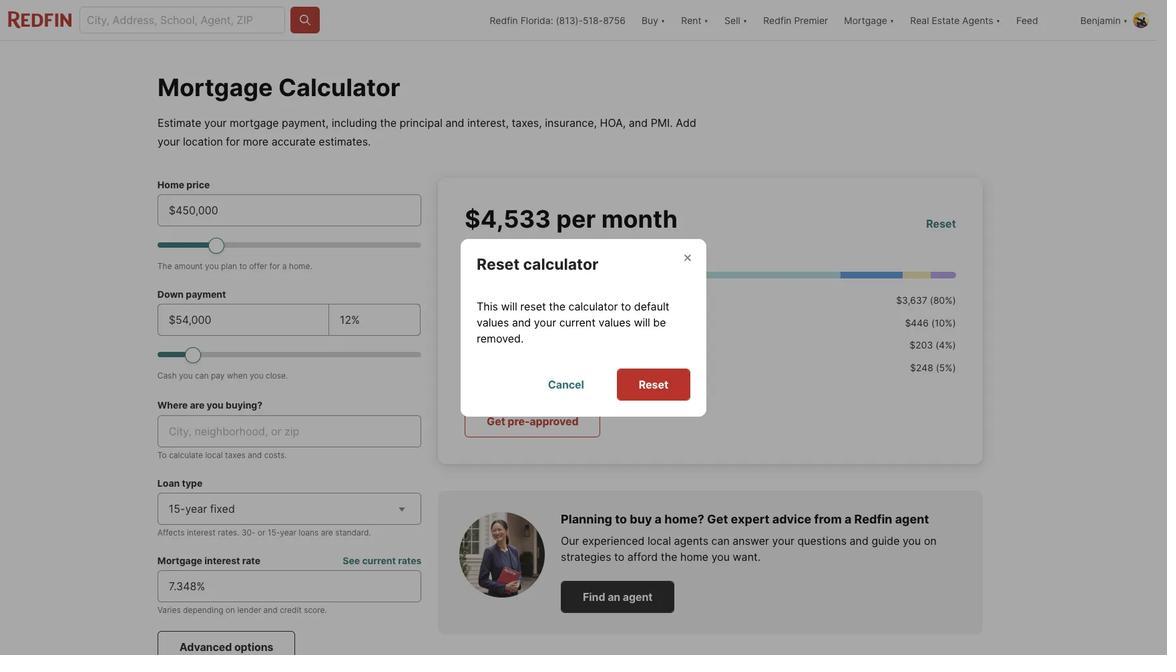 Task type: vqa. For each thing, say whether or not it's contained in the screenshot.


Task type: describe. For each thing, give the bounding box(es) containing it.
15-year fixed, 7.348% interest
[[465, 242, 615, 256]]

and right taxes
[[248, 450, 262, 460]]

redfin for redfin premier
[[763, 14, 792, 26]]

mortgage for mortgage interest rate
[[157, 555, 202, 566]]

$446
[[905, 317, 929, 328]]

can inside our experienced local agents can answer your questions and guide you on strategies to afford the home you want.
[[711, 534, 730, 547]]

premier
[[794, 14, 828, 26]]

our experienced local agents can answer your questions and guide you on strategies to afford the home you want.
[[561, 534, 937, 563]]

per
[[556, 204, 596, 234]]

more
[[243, 135, 269, 148]]

agent image
[[459, 512, 545, 598]]

you left buying?
[[207, 399, 224, 411]]

home.
[[289, 261, 312, 271]]

where
[[157, 399, 188, 411]]

advanced
[[180, 640, 232, 654]]

reset calculator dialog
[[461, 239, 706, 416]]

redfin premier button
[[755, 0, 836, 40]]

to right plan
[[239, 261, 247, 271]]

rates.
[[218, 527, 239, 538]]

518-
[[583, 14, 603, 26]]

$203 (4%)
[[910, 339, 956, 351]]

the amount you plan to offer for a home.
[[157, 261, 312, 271]]

(10%)
[[931, 317, 956, 328]]

2 vertical spatial 15-
[[268, 527, 280, 538]]

you right when
[[250, 371, 263, 381]]

for inside 'estimate your mortgage payment, including the principal and interest, taxes, insurance, hoa, and pmi. add your location for more accurate estimates.'
[[226, 135, 240, 148]]

close.
[[266, 371, 288, 381]]

taxes
[[225, 450, 246, 460]]

year for fixed,
[[481, 242, 503, 256]]

advanced options button
[[157, 631, 295, 655]]

you left plan
[[205, 261, 219, 271]]

add
[[676, 116, 696, 130]]

to
[[157, 450, 167, 460]]

see current rates link
[[343, 554, 422, 568]]

price
[[186, 179, 210, 190]]

want.
[[733, 550, 761, 563]]

principal and interest link
[[481, 294, 574, 306]]

1 vertical spatial get
[[707, 512, 728, 526]]

plan
[[221, 261, 237, 271]]

user photo image
[[1133, 12, 1149, 28]]

principal and interest
[[481, 294, 574, 306]]

this
[[477, 299, 498, 313]]

(813)-
[[556, 14, 583, 26]]

home
[[157, 179, 184, 190]]

mortgage
[[230, 116, 279, 130]]

options
[[234, 640, 273, 654]]

offer
[[249, 261, 267, 271]]

approved
[[530, 415, 579, 428]]

1 horizontal spatial agent
[[895, 512, 929, 526]]

and inside this will reset the calculator to default values and your current values will be removed.
[[512, 315, 531, 329]]

you right the guide
[[903, 534, 921, 547]]

afford
[[628, 550, 658, 563]]

strategies
[[561, 550, 611, 563]]

and left credit
[[263, 605, 278, 615]]

an
[[608, 590, 620, 603]]

interest for affects
[[187, 527, 216, 538]]

and inside our experienced local agents can answer your questions and guide you on strategies to afford the home you want.
[[850, 534, 869, 547]]

0 vertical spatial interest
[[576, 242, 615, 256]]

redfin premier
[[763, 14, 828, 26]]

$446 (10%)
[[905, 317, 956, 328]]

(80%)
[[930, 294, 956, 306]]

type
[[182, 477, 203, 489]]

from
[[814, 512, 842, 526]]

0 horizontal spatial on
[[226, 605, 235, 615]]

and left interest,
[[446, 116, 464, 130]]

reset button
[[617, 368, 690, 400]]

mortgage calculator
[[158, 73, 400, 102]]

costs.
[[264, 450, 287, 460]]

find an agent button
[[561, 581, 675, 613]]

varies
[[157, 605, 181, 615]]

0 horizontal spatial current
[[362, 555, 396, 566]]

cancel button
[[526, 368, 606, 400]]

agents
[[674, 534, 708, 547]]

score.
[[304, 605, 327, 615]]

lender
[[237, 605, 261, 615]]

cash you can pay when you close.
[[157, 371, 288, 381]]

2 values from the left
[[599, 315, 631, 329]]

redfin for redfin florida: (813)-518-8756
[[490, 14, 518, 26]]

reset calculator
[[477, 255, 599, 273]]

(5%)
[[936, 362, 956, 373]]

home?
[[665, 512, 704, 526]]

your inside our experienced local agents can answer your questions and guide you on strategies to afford the home you want.
[[772, 534, 795, 547]]

including
[[332, 116, 377, 130]]

buying?
[[226, 399, 262, 411]]

0 horizontal spatial are
[[190, 399, 205, 411]]

location
[[183, 135, 223, 148]]

property
[[481, 317, 519, 328]]

calculator inside this will reset the calculator to default values and your current values will be removed.
[[569, 299, 618, 313]]

2 horizontal spatial a
[[845, 512, 852, 526]]

interest for mortgage
[[204, 555, 240, 566]]

homeowners'
[[481, 339, 541, 351]]

where are you buying?
[[157, 399, 262, 411]]

estimate your mortgage payment, including the principal and interest, taxes, insurance, hoa, and pmi. add your location for more accurate estimates.
[[158, 116, 696, 148]]

1 horizontal spatial a
[[655, 512, 662, 526]]

the inside our experienced local agents can answer your questions and guide you on strategies to afford the home you want.
[[661, 550, 677, 563]]

you right cash
[[179, 371, 193, 381]]

property taxes
[[481, 317, 548, 328]]

homeowners' insurance link
[[481, 339, 587, 351]]

7.348%
[[537, 242, 573, 256]]

1 values from the left
[[477, 315, 509, 329]]

and up taxes
[[521, 294, 538, 306]]

year for fixed
[[185, 502, 207, 515]]

0 vertical spatial calculator
[[523, 255, 599, 273]]

rate
[[242, 555, 260, 566]]

property taxes link
[[481, 317, 548, 328]]

local for agents
[[648, 534, 671, 547]]

0 vertical spatial can
[[195, 371, 209, 381]]



Task type: locate. For each thing, give the bounding box(es) containing it.
0 vertical spatial on
[[924, 534, 937, 547]]

0 vertical spatial for
[[226, 135, 240, 148]]

1 vertical spatial reset
[[477, 255, 520, 273]]

1 horizontal spatial on
[[924, 534, 937, 547]]

$248
[[910, 362, 933, 373]]

15- up affects
[[169, 502, 185, 515]]

current up the insurance
[[559, 315, 596, 329]]

$248 (5%)
[[910, 362, 956, 373]]

interest down rates.
[[204, 555, 240, 566]]

1 horizontal spatial reset
[[639, 378, 668, 391]]

1 vertical spatial calculator
[[569, 299, 618, 313]]

0 vertical spatial mortgage
[[158, 73, 273, 102]]

0 vertical spatial get
[[487, 415, 505, 428]]

principal
[[400, 116, 443, 130]]

are
[[190, 399, 205, 411], [321, 527, 333, 538]]

0 vertical spatial the
[[380, 116, 397, 130]]

pay
[[211, 371, 225, 381]]

redfin left florida: on the left
[[490, 14, 518, 26]]

2 vertical spatial reset
[[639, 378, 668, 391]]

agent inside button
[[623, 590, 653, 603]]

can left pay
[[195, 371, 209, 381]]

depending
[[183, 605, 223, 615]]

2 vertical spatial year
[[280, 527, 296, 538]]

get left pre-
[[487, 415, 505, 428]]

interest,
[[467, 116, 509, 130]]

0 vertical spatial 15-
[[465, 242, 481, 256]]

fixed
[[210, 502, 235, 515]]

calculator
[[523, 255, 599, 273], [569, 299, 618, 313]]

affects interest rates. 30- or 15-year loans are standard.
[[157, 527, 371, 538]]

values
[[477, 315, 509, 329], [599, 315, 631, 329]]

1 vertical spatial for
[[269, 261, 280, 271]]

$3,637
[[896, 294, 927, 306]]

are right where
[[190, 399, 205, 411]]

1 vertical spatial local
[[648, 534, 671, 547]]

reset
[[520, 299, 546, 313]]

guide
[[872, 534, 900, 547]]

get left expert
[[707, 512, 728, 526]]

the left home
[[661, 550, 677, 563]]

get pre-approved button
[[465, 405, 601, 437]]

values left the be
[[599, 315, 631, 329]]

our
[[561, 534, 579, 547]]

and left the guide
[[850, 534, 869, 547]]

City, neighborhood, or zip search field
[[157, 415, 422, 447]]

get inside the get pre-approved button
[[487, 415, 505, 428]]

see
[[343, 555, 360, 566]]

cancel
[[548, 378, 584, 391]]

1 horizontal spatial 15-
[[268, 527, 280, 538]]

1 horizontal spatial get
[[707, 512, 728, 526]]

a right from
[[845, 512, 852, 526]]

0 horizontal spatial the
[[380, 116, 397, 130]]

homeowners' insurance
[[481, 339, 587, 351]]

a right 'buy'
[[655, 512, 662, 526]]

year down type
[[185, 502, 207, 515]]

1 horizontal spatial interest
[[576, 242, 615, 256]]

this will reset the calculator to default values and your current values will be removed.
[[477, 299, 669, 345]]

answer
[[733, 534, 769, 547]]

agent up the guide
[[895, 512, 929, 526]]

1 vertical spatial 15-
[[169, 502, 185, 515]]

estimate
[[158, 116, 201, 130]]

1 vertical spatial year
[[185, 502, 207, 515]]

and left pmi.
[[629, 116, 648, 130]]

1 vertical spatial on
[[226, 605, 235, 615]]

1 vertical spatial interest
[[204, 555, 240, 566]]

15- right or
[[268, 527, 280, 538]]

2 vertical spatial the
[[661, 550, 677, 563]]

the inside 'estimate your mortgage payment, including the principal and interest, taxes, insurance, hoa, and pmi. add your location for more accurate estimates.'
[[380, 116, 397, 130]]

1 horizontal spatial local
[[648, 534, 671, 547]]

pmi.
[[651, 116, 673, 130]]

you
[[205, 261, 219, 271], [179, 371, 193, 381], [250, 371, 263, 381], [207, 399, 224, 411], [903, 534, 921, 547], [712, 550, 730, 563]]

get
[[487, 415, 505, 428], [707, 512, 728, 526]]

$203
[[910, 339, 933, 351]]

redfin florida: (813)-518-8756
[[490, 14, 626, 26]]

mortgage for mortgage calculator
[[158, 73, 273, 102]]

will left the be
[[634, 315, 650, 329]]

15- for 15-year fixed, 7.348% interest
[[465, 242, 481, 256]]

reset for reset popup button
[[926, 217, 956, 230]]

payment
[[186, 288, 226, 300]]

1 vertical spatial will
[[634, 315, 650, 329]]

loan type
[[157, 477, 203, 489]]

be
[[653, 315, 666, 329]]

interest
[[187, 527, 216, 538], [204, 555, 240, 566]]

estimates.
[[319, 135, 371, 148]]

your down estimate
[[158, 135, 180, 148]]

15- for 15-year fixed
[[169, 502, 185, 515]]

standard.
[[335, 527, 371, 538]]

the
[[157, 261, 172, 271]]

are right loans
[[321, 527, 333, 538]]

15-year fixed
[[169, 502, 235, 515]]

on right the guide
[[924, 534, 937, 547]]

when
[[227, 371, 247, 381]]

your up location at top
[[204, 116, 227, 130]]

0 horizontal spatial reset
[[477, 255, 520, 273]]

rates
[[398, 555, 422, 566]]

mortgage down affects
[[157, 555, 202, 566]]

year left loans
[[280, 527, 296, 538]]

redfin
[[490, 14, 518, 26], [763, 14, 792, 26], [854, 512, 892, 526]]

0 horizontal spatial for
[[226, 135, 240, 148]]

for left more
[[226, 135, 240, 148]]

0 horizontal spatial interest
[[540, 294, 574, 306]]

insurance
[[544, 339, 587, 351]]

City, Address, School, Agent, ZIP search field
[[79, 7, 285, 33]]

0 vertical spatial agent
[[895, 512, 929, 526]]

redfin up the guide
[[854, 512, 892, 526]]

get pre-approved
[[487, 415, 579, 428]]

1 vertical spatial mortgage
[[157, 555, 202, 566]]

0 vertical spatial will
[[501, 299, 517, 313]]

Home Price Slider range field
[[157, 237, 422, 253]]

to inside our experienced local agents can answer your questions and guide you on strategies to afford the home you want.
[[614, 550, 625, 563]]

local for taxes
[[205, 450, 223, 460]]

0 vertical spatial local
[[205, 450, 223, 460]]

0 horizontal spatial will
[[501, 299, 517, 313]]

year
[[481, 242, 503, 256], [185, 502, 207, 515], [280, 527, 296, 538]]

buy
[[630, 512, 652, 526]]

will up property taxes
[[501, 299, 517, 313]]

2 horizontal spatial redfin
[[854, 512, 892, 526]]

to inside this will reset the calculator to default values and your current values will be removed.
[[621, 299, 631, 313]]

2 horizontal spatial reset
[[926, 217, 956, 230]]

1 vertical spatial can
[[711, 534, 730, 547]]

home
[[680, 550, 709, 563]]

reset for reset calculator
[[477, 255, 520, 273]]

mortgage up estimate
[[158, 73, 273, 102]]

the left principal
[[380, 116, 397, 130]]

interest down per
[[576, 242, 615, 256]]

submit search image
[[298, 13, 312, 27]]

reset button
[[926, 215, 956, 231]]

amount
[[174, 261, 203, 271]]

to down the experienced
[[614, 550, 625, 563]]

0 vertical spatial current
[[559, 315, 596, 329]]

cash
[[157, 371, 177, 381]]

will
[[501, 299, 517, 313], [634, 315, 650, 329]]

advice
[[772, 512, 811, 526]]

on left lender
[[226, 605, 235, 615]]

0 horizontal spatial redfin
[[490, 14, 518, 26]]

and
[[446, 116, 464, 130], [629, 116, 648, 130], [521, 294, 538, 306], [512, 315, 531, 329], [248, 450, 262, 460], [850, 534, 869, 547], [263, 605, 278, 615]]

to left default
[[621, 299, 631, 313]]

0 horizontal spatial year
[[185, 502, 207, 515]]

0 horizontal spatial agent
[[623, 590, 653, 603]]

1 horizontal spatial for
[[269, 261, 280, 271]]

redfin inside button
[[763, 14, 792, 26]]

None text field
[[169, 202, 410, 218], [169, 578, 410, 594], [169, 202, 410, 218], [169, 578, 410, 594]]

2 horizontal spatial the
[[661, 550, 677, 563]]

0 horizontal spatial a
[[282, 261, 287, 271]]

1 vertical spatial interest
[[540, 294, 574, 306]]

expert
[[731, 512, 770, 526]]

Down Payment Slider range field
[[157, 347, 422, 363]]

on
[[924, 534, 937, 547], [226, 605, 235, 615]]

home price
[[157, 179, 210, 190]]

default
[[634, 299, 669, 313]]

1 vertical spatial agent
[[623, 590, 653, 603]]

pre-
[[508, 415, 530, 428]]

0 vertical spatial reset
[[926, 217, 956, 230]]

accurate
[[272, 135, 316, 148]]

can
[[195, 371, 209, 381], [711, 534, 730, 547]]

your inside this will reset the calculator to default values and your current values will be removed.
[[534, 315, 556, 329]]

your down advice
[[772, 534, 795, 547]]

the right 'reset'
[[549, 299, 566, 313]]

1 vertical spatial the
[[549, 299, 566, 313]]

0 horizontal spatial values
[[477, 315, 509, 329]]

0 horizontal spatial can
[[195, 371, 209, 381]]

current
[[559, 315, 596, 329], [362, 555, 396, 566]]

reset
[[926, 217, 956, 230], [477, 255, 520, 273], [639, 378, 668, 391]]

local inside our experienced local agents can answer your questions and guide you on strategies to afford the home you want.
[[648, 534, 671, 547]]

redfin left premier
[[763, 14, 792, 26]]

affects
[[157, 527, 185, 538]]

taxes,
[[512, 116, 542, 130]]

experienced
[[582, 534, 645, 547]]

can right the agents
[[711, 534, 730, 547]]

reset inside button
[[639, 378, 668, 391]]

payment,
[[282, 116, 329, 130]]

2 horizontal spatial 15-
[[465, 242, 481, 256]]

values down this
[[477, 315, 509, 329]]

your down 'reset'
[[534, 315, 556, 329]]

year left fixed,
[[481, 242, 503, 256]]

8756
[[603, 14, 626, 26]]

calculate
[[169, 450, 203, 460]]

0 vertical spatial year
[[481, 242, 503, 256]]

0 vertical spatial interest
[[187, 527, 216, 538]]

1 horizontal spatial redfin
[[763, 14, 792, 26]]

1 horizontal spatial current
[[559, 315, 596, 329]]

varies depending on lender and credit score.
[[157, 605, 327, 615]]

1 vertical spatial are
[[321, 527, 333, 538]]

1 horizontal spatial values
[[599, 315, 631, 329]]

1 horizontal spatial will
[[634, 315, 650, 329]]

agent
[[895, 512, 929, 526], [623, 590, 653, 603]]

you left 'want.'
[[712, 550, 730, 563]]

current right see
[[362, 555, 396, 566]]

0 horizontal spatial get
[[487, 415, 505, 428]]

for right offer
[[269, 261, 280, 271]]

$4,533
[[465, 204, 551, 234]]

see current rates
[[343, 555, 422, 566]]

0 horizontal spatial local
[[205, 450, 223, 460]]

1 horizontal spatial year
[[280, 527, 296, 538]]

0 horizontal spatial 15-
[[169, 502, 185, 515]]

interest down 15-year fixed at bottom left
[[187, 527, 216, 538]]

1 horizontal spatial are
[[321, 527, 333, 538]]

1 horizontal spatial the
[[549, 299, 566, 313]]

None text field
[[169, 312, 318, 328], [340, 312, 410, 328], [169, 312, 318, 328], [340, 312, 410, 328]]

local left taxes
[[205, 450, 223, 460]]

1 horizontal spatial can
[[711, 534, 730, 547]]

current inside this will reset the calculator to default values and your current values will be removed.
[[559, 315, 596, 329]]

local up afford
[[648, 534, 671, 547]]

15- down "$4,533"
[[465, 242, 481, 256]]

credit
[[280, 605, 302, 615]]

0 vertical spatial are
[[190, 399, 205, 411]]

1 vertical spatial current
[[362, 555, 396, 566]]

loan
[[157, 477, 180, 489]]

on inside our experienced local agents can answer your questions and guide you on strategies to afford the home you want.
[[924, 534, 937, 547]]

florida:
[[521, 14, 553, 26]]

principal
[[481, 294, 519, 306]]

agent right an
[[623, 590, 653, 603]]

the inside this will reset the calculator to default values and your current values will be removed.
[[549, 299, 566, 313]]

to left 'buy'
[[615, 512, 627, 526]]

interest up taxes
[[540, 294, 574, 306]]

planning to buy a home? get expert advice from a redfin agent
[[561, 512, 929, 526]]

and down 'reset'
[[512, 315, 531, 329]]

planning
[[561, 512, 612, 526]]

2 horizontal spatial year
[[481, 242, 503, 256]]

a left home.
[[282, 261, 287, 271]]

calculator
[[278, 73, 400, 102]]

reset calculator element
[[477, 239, 615, 274]]

(4%)
[[936, 339, 956, 351]]



